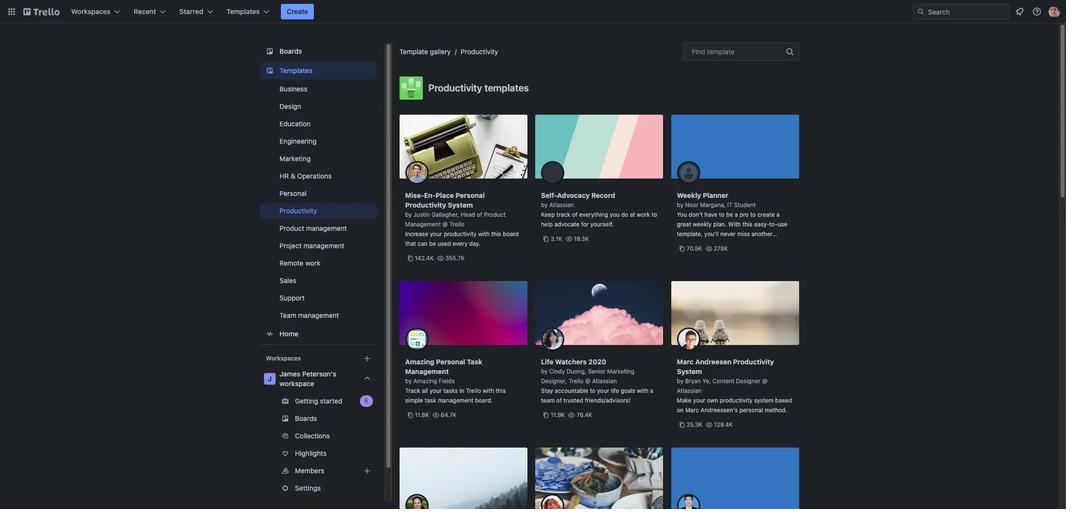 Task type: describe. For each thing, give the bounding box(es) containing it.
1 horizontal spatial templates
[[279, 66, 312, 75]]

team
[[541, 397, 555, 405]]

template board image
[[264, 65, 275, 77]]

student
[[734, 202, 756, 209]]

in
[[460, 388, 464, 395]]

be inside mise-en-place personal productivity system by justin gallagher, head of product management @ trello increase your productivity with this board that can be used every day.
[[429, 240, 436, 248]]

make
[[677, 397, 692, 405]]

1 horizontal spatial workspaces
[[266, 355, 301, 362]]

personal inside personal link
[[279, 189, 306, 198]]

this inside amazing personal task management by amazing fields track all your tasks in trello with this simple task management board.
[[496, 388, 506, 395]]

personal link
[[260, 186, 377, 202]]

1 forward image from the top
[[375, 396, 386, 408]]

weekly planner by noor margana, it student you don't have to be a pro to create a great weekly plan. with this easy-to-use template, you'll never miss another deadline again!
[[677, 191, 788, 248]]

70.5k
[[687, 245, 702, 252]]

plan.
[[714, 221, 727, 228]]

bryan ye, content designer @ atlassian image
[[677, 328, 700, 351]]

help
[[541, 221, 553, 228]]

to up plan.
[[719, 211, 725, 219]]

productivity inside productivity link
[[279, 207, 317, 215]]

yourself.
[[591, 221, 614, 228]]

recent
[[134, 7, 156, 16]]

create
[[758, 211, 775, 219]]

simple
[[405, 397, 423, 405]]

a inside life watchers 2020 by cindy duong, senior marketing designer, trello @ atlassian stay accountable to your life goals with a team of trusted friends/advisors!
[[650, 388, 654, 395]]

personal inside mise-en-place personal productivity system by justin gallagher, head of product management @ trello increase your productivity with this board that can be used every day.
[[456, 191, 485, 200]]

your inside life watchers 2020 by cindy duong, senior marketing designer, trello @ atlassian stay accountable to your life goals with a team of trusted friends/advisors!
[[597, 388, 609, 395]]

amazing personal task management by amazing fields track all your tasks in trello with this simple task management board.
[[405, 358, 506, 405]]

product management
[[279, 224, 347, 233]]

sales link
[[260, 273, 377, 289]]

every
[[453, 240, 468, 248]]

board.
[[475, 397, 493, 405]]

collections
[[295, 432, 330, 440]]

designer
[[736, 378, 761, 385]]

home image
[[264, 329, 275, 340]]

1 vertical spatial boards
[[295, 415, 317, 423]]

noor
[[685, 202, 699, 209]]

getting started
[[295, 397, 342, 406]]

productivity inside marc andreesen productivity system by bryan ye, content designer @ atlassian make your own productivity system based on marc andreessen's personal method.
[[720, 397, 753, 405]]

you
[[610, 211, 620, 219]]

trusted
[[564, 397, 583, 405]]

0 vertical spatial marc
[[677, 358, 694, 366]]

productivity templates
[[429, 82, 529, 94]]

Search field
[[925, 4, 1010, 19]]

remote work
[[279, 259, 320, 267]]

hr & operations link
[[260, 169, 377, 184]]

advocacy
[[557, 191, 590, 200]]

system inside marc andreesen productivity system by bryan ye, content designer @ atlassian make your own productivity system based on marc andreessen's personal method.
[[677, 368, 702, 376]]

Find template field
[[683, 43, 799, 61]]

amazing fields image
[[405, 328, 429, 351]]

day.
[[469, 240, 481, 248]]

open information menu image
[[1033, 7, 1042, 16]]

management inside amazing personal task management by amazing fields track all your tasks in trello with this simple task management board.
[[405, 368, 449, 376]]

with
[[729, 221, 741, 228]]

0 vertical spatial boards
[[279, 47, 302, 55]]

1 horizontal spatial a
[[735, 211, 738, 219]]

bryan
[[685, 378, 701, 385]]

en-
[[424, 191, 436, 200]]

templates link
[[260, 62, 377, 79]]

deadline
[[677, 240, 700, 248]]

marketing inside life watchers 2020 by cindy duong, senior marketing designer, trello @ atlassian stay accountable to your life goals with a team of trusted friends/advisors!
[[607, 368, 635, 376]]

with for mise-en-place personal productivity system
[[478, 231, 490, 238]]

collections link
[[260, 429, 386, 444]]

marc andreesen productivity system by bryan ye, content designer @ atlassian make your own productivity system based on marc andreessen's personal method.
[[677, 358, 792, 414]]

education link
[[260, 116, 377, 132]]

mise-
[[405, 191, 424, 200]]

senior
[[588, 368, 606, 376]]

used
[[438, 240, 451, 248]]

nayara soares, brazil country manager @ myheritage image
[[405, 495, 429, 510]]

home
[[279, 330, 298, 338]]

design
[[279, 102, 301, 110]]

great
[[677, 221, 691, 228]]

all
[[422, 388, 428, 395]]

watchers
[[555, 358, 587, 366]]

engineering link
[[260, 134, 377, 149]]

atlassian inside life watchers 2020 by cindy duong, senior marketing designer, trello @ atlassian stay accountable to your life goals with a team of trusted friends/advisors!
[[592, 378, 617, 385]]

easy-
[[754, 221, 770, 228]]

board image
[[264, 46, 275, 57]]

back to home image
[[23, 4, 60, 19]]

workspaces inside popup button
[[71, 7, 111, 16]]

@ inside life watchers 2020 by cindy duong, senior marketing designer, trello @ atlassian stay accountable to your life goals with a team of trusted friends/advisors!
[[585, 378, 591, 385]]

atlassian image
[[541, 161, 565, 185]]

3 forward image from the top
[[375, 501, 386, 510]]

work inside self-advocacy record by atlassian keep track of everything you do at work to help advocate for yourself.
[[637, 211, 650, 219]]

support link
[[260, 291, 377, 306]]

getting
[[295, 397, 318, 406]]

1 vertical spatial marc
[[686, 407, 699, 414]]

for
[[581, 221, 589, 228]]

personal inside amazing personal task management by amazing fields track all your tasks in trello with this simple task management board.
[[436, 358, 465, 366]]

at
[[630, 211, 635, 219]]

1 boards link from the top
[[260, 43, 377, 60]]

11.8k
[[415, 412, 429, 419]]

marketing link
[[260, 151, 377, 167]]

peterson's
[[302, 370, 336, 378]]

james
[[279, 370, 300, 378]]

fields
[[439, 378, 455, 385]]

mise-en-place personal productivity system by justin gallagher, head of product management @ trello increase your productivity with this board that can be used every day.
[[405, 191, 519, 248]]

0 horizontal spatial marketing
[[279, 155, 311, 163]]

by inside mise-en-place personal productivity system by justin gallagher, head of product management @ trello increase your productivity with this board that can be used every day.
[[405, 211, 412, 219]]

highlights
[[295, 450, 326, 458]]

0 notifications image
[[1014, 6, 1026, 17]]

of inside self-advocacy record by atlassian keep track of everything you do at work to help advocate for yourself.
[[572, 211, 578, 219]]

trello inside life watchers 2020 by cindy duong, senior marketing designer, trello @ atlassian stay accountable to your life goals with a team of trusted friends/advisors!
[[569, 378, 584, 385]]

@ inside marc andreesen productivity system by bryan ye, content designer @ atlassian make your own productivity system based on marc andreessen's personal method.
[[762, 378, 768, 385]]

to-
[[770, 221, 778, 228]]

11.9k
[[551, 412, 565, 419]]

by inside self-advocacy record by atlassian keep track of everything you do at work to help advocate for yourself.
[[541, 202, 548, 209]]

stay
[[541, 388, 553, 395]]

2020
[[589, 358, 606, 366]]

advocate
[[555, 221, 580, 228]]

record
[[592, 191, 615, 200]]

add image
[[361, 466, 373, 477]]

remote work link
[[260, 256, 377, 271]]

productivity inside mise-en-place personal productivity system by justin gallagher, head of product management @ trello increase your productivity with this board that can be used every day.
[[405, 201, 446, 209]]

this inside weekly planner by noor margana, it student you don't have to be a pro to create a great weekly plan. with this easy-to-use template, you'll never miss another deadline again!
[[743, 221, 753, 228]]

trello inside amazing personal task management by amazing fields track all your tasks in trello with this simple task management board.
[[466, 388, 481, 395]]

to inside self-advocacy record by atlassian keep track of everything you do at work to help advocate for yourself.
[[652, 211, 657, 219]]

cherry jeffs, creative practice coach + mixed-media artist image
[[541, 495, 565, 510]]

track
[[557, 211, 571, 219]]

this inside mise-en-place personal productivity system by justin gallagher, head of product management @ trello increase your productivity with this board that can be used every day.
[[491, 231, 501, 238]]

sales
[[279, 277, 296, 285]]

weekly
[[693, 221, 712, 228]]

to right pro
[[751, 211, 756, 219]]

use
[[778, 221, 788, 228]]

cindy duong, senior marketing designer, trello @ atlassian image
[[541, 328, 565, 351]]

keep
[[541, 211, 555, 219]]

it
[[728, 202, 733, 209]]

noor margana, it student image
[[677, 161, 700, 185]]

can
[[418, 240, 428, 248]]

1 vertical spatial amazing
[[414, 378, 437, 385]]



Task type: vqa. For each thing, say whether or not it's contained in the screenshot.
rightmost Templates
yes



Task type: locate. For each thing, give the bounding box(es) containing it.
2 horizontal spatial a
[[777, 211, 780, 219]]

management up all
[[405, 368, 449, 376]]

2 forward image from the top
[[375, 483, 386, 495]]

productivity up 'productivity templates'
[[461, 47, 498, 56]]

boards down getting
[[295, 415, 317, 423]]

0 vertical spatial amazing
[[405, 358, 435, 366]]

productivity up every
[[444, 231, 477, 238]]

with for life watchers 2020
[[637, 388, 649, 395]]

self-
[[541, 191, 557, 200]]

by inside life watchers 2020 by cindy duong, senior marketing designer, trello @ atlassian stay accountable to your life goals with a team of trusted friends/advisors!
[[541, 368, 548, 376]]

create a workspace image
[[361, 353, 373, 365]]

of inside mise-en-place personal productivity system by justin gallagher, head of product management @ trello increase your productivity with this board that can be used every day.
[[477, 211, 482, 219]]

1 vertical spatial productivity
[[720, 397, 753, 405]]

james peterson (jamespeterson93) image
[[1049, 6, 1061, 17]]

templates up the business at the top of page
[[279, 66, 312, 75]]

marc right on at right
[[686, 407, 699, 414]]

0 vertical spatial templates
[[227, 7, 260, 16]]

marketing up 'life'
[[607, 368, 635, 376]]

2 vertical spatial this
[[496, 388, 506, 395]]

productivity link down personal link
[[260, 204, 377, 219]]

be inside weekly planner by noor margana, it student you don't have to be a pro to create a great weekly plan. with this easy-to-use template, you'll never miss another deadline again!
[[726, 211, 733, 219]]

personal up fields
[[436, 358, 465, 366]]

with inside amazing personal task management by amazing fields track all your tasks in trello with this simple task management board.
[[483, 388, 494, 395]]

1 horizontal spatial productivity
[[720, 397, 753, 405]]

you'll
[[705, 231, 719, 238]]

management down "support" link
[[298, 312, 339, 320]]

19.3k
[[574, 235, 589, 243]]

of
[[477, 211, 482, 219], [572, 211, 578, 219], [557, 397, 562, 405]]

friends/advisors!
[[585, 397, 631, 405]]

@
[[443, 221, 448, 228], [585, 378, 591, 385], [762, 378, 768, 385]]

engineering
[[279, 137, 316, 145]]

product up the project
[[279, 224, 304, 233]]

2 vertical spatial atlassian
[[677, 388, 702, 395]]

0 horizontal spatial trello
[[450, 221, 465, 228]]

system
[[754, 397, 774, 405]]

0 horizontal spatial system
[[448, 201, 473, 209]]

3.1k
[[551, 235, 562, 243]]

forward image
[[375, 431, 386, 442], [375, 466, 386, 477], [375, 501, 386, 510]]

goals
[[621, 388, 636, 395]]

0 vertical spatial trello
[[450, 221, 465, 228]]

forward image
[[375, 396, 386, 408], [375, 483, 386, 495]]

trello right in
[[466, 388, 481, 395]]

1 horizontal spatial trello
[[466, 388, 481, 395]]

andreesen
[[696, 358, 732, 366]]

by down life
[[541, 368, 548, 376]]

productivity up justin
[[405, 201, 446, 209]]

search image
[[917, 8, 925, 16]]

atlassian
[[549, 202, 574, 209], [592, 378, 617, 385], [677, 388, 702, 395]]

settings link
[[260, 481, 386, 497]]

0 horizontal spatial workspaces
[[71, 7, 111, 16]]

by up the "track"
[[405, 378, 412, 385]]

5
[[364, 398, 368, 405]]

your inside mise-en-place personal productivity system by justin gallagher, head of product management @ trello increase your productivity with this board that can be used every day.
[[430, 231, 442, 238]]

james peterson's workspace
[[279, 370, 336, 388]]

1 vertical spatial forward image
[[375, 466, 386, 477]]

by inside amazing personal task management by amazing fields track all your tasks in trello with this simple task management board.
[[405, 378, 412, 385]]

project management link
[[260, 238, 377, 254]]

0 vertical spatial productivity
[[444, 231, 477, 238]]

method.
[[765, 407, 788, 414]]

personal
[[740, 407, 763, 414]]

productivity link up 'productivity templates'
[[461, 47, 498, 56]]

@ right designer
[[762, 378, 768, 385]]

duong,
[[567, 368, 587, 376]]

team management link
[[260, 308, 377, 324]]

64.7k
[[441, 412, 457, 419]]

forward image left nayara soares, brazil country manager @ myheritage icon
[[375, 483, 386, 495]]

with up the day.
[[478, 231, 490, 238]]

with right goals
[[637, 388, 649, 395]]

create
[[287, 7, 308, 16]]

management
[[306, 224, 347, 233], [303, 242, 344, 250], [298, 312, 339, 320], [438, 397, 474, 405]]

0 horizontal spatial atlassian
[[549, 202, 574, 209]]

0 vertical spatial system
[[448, 201, 473, 209]]

system up head
[[448, 201, 473, 209]]

increase
[[405, 231, 429, 238]]

andreessen's
[[701, 407, 738, 414]]

pro
[[740, 211, 749, 219]]

workspaces
[[71, 7, 111, 16], [266, 355, 301, 362]]

0 vertical spatial this
[[743, 221, 753, 228]]

home link
[[260, 326, 377, 343]]

1 management from the top
[[405, 221, 441, 228]]

2 vertical spatial trello
[[466, 388, 481, 395]]

marc up bryan
[[677, 358, 694, 366]]

amazing
[[405, 358, 435, 366], [414, 378, 437, 385]]

create button
[[281, 4, 314, 19]]

by inside weekly planner by noor margana, it student you don't have to be a pro to create a great weekly plan. with this easy-to-use template, you'll never miss another deadline again!
[[677, 202, 684, 209]]

a up the use
[[777, 211, 780, 219]]

to
[[652, 211, 657, 219], [719, 211, 725, 219], [751, 211, 756, 219], [590, 388, 596, 395]]

0 horizontal spatial productivity link
[[260, 204, 377, 219]]

productivity down gallery
[[429, 82, 482, 94]]

2 vertical spatial forward image
[[375, 501, 386, 510]]

to inside life watchers 2020 by cindy duong, senior marketing designer, trello @ atlassian stay accountable to your life goals with a team of trusted friends/advisors!
[[590, 388, 596, 395]]

trello
[[450, 221, 465, 228], [569, 378, 584, 385], [466, 388, 481, 395]]

@ down senior
[[585, 378, 591, 385]]

planner
[[703, 191, 729, 200]]

trello inside mise-en-place personal productivity system by justin gallagher, head of product management @ trello increase your productivity with this board that can be used every day.
[[450, 221, 465, 228]]

productivity inside marc andreesen productivity system by bryan ye, content designer @ atlassian make your own productivity system based on marc andreessen's personal method.
[[733, 358, 774, 366]]

278k
[[714, 245, 728, 252]]

be right can
[[429, 240, 436, 248]]

amazing up all
[[414, 378, 437, 385]]

0 vertical spatial management
[[405, 221, 441, 228]]

this right in
[[496, 388, 506, 395]]

margana,
[[700, 202, 726, 209]]

system inside mise-en-place personal productivity system by justin gallagher, head of product management @ trello increase your productivity with this board that can be used every day.
[[448, 201, 473, 209]]

1 vertical spatial productivity link
[[260, 204, 377, 219]]

by up you
[[677, 202, 684, 209]]

atlassian inside self-advocacy record by atlassian keep track of everything you do at work to help advocate for yourself.
[[549, 202, 574, 209]]

0 vertical spatial product
[[484, 211, 506, 219]]

2 horizontal spatial atlassian
[[677, 388, 702, 395]]

this down pro
[[743, 221, 753, 228]]

recent button
[[128, 4, 172, 19]]

0 vertical spatial be
[[726, 211, 733, 219]]

2 forward image from the top
[[375, 466, 386, 477]]

1 vertical spatial workspaces
[[266, 355, 301, 362]]

2 horizontal spatial @
[[762, 378, 768, 385]]

never
[[721, 231, 736, 238]]

productivity up personal
[[720, 397, 753, 405]]

atlassian down senior
[[592, 378, 617, 385]]

1 vertical spatial trello
[[569, 378, 584, 385]]

with inside mise-en-place personal productivity system by justin gallagher, head of product management @ trello increase your productivity with this board that can be used every day.
[[478, 231, 490, 238]]

0 vertical spatial work
[[637, 211, 650, 219]]

chhin sras, freelancer @ dragon seal studio image
[[677, 495, 700, 510]]

primary element
[[0, 0, 1067, 23]]

1 horizontal spatial marketing
[[607, 368, 635, 376]]

to right at
[[652, 211, 657, 219]]

self-advocacy record by atlassian keep track of everything you do at work to help advocate for yourself.
[[541, 191, 657, 228]]

project
[[279, 242, 302, 250]]

cindy
[[549, 368, 565, 376]]

0 horizontal spatial be
[[429, 240, 436, 248]]

work
[[637, 211, 650, 219], [305, 259, 320, 267]]

0 vertical spatial boards link
[[260, 43, 377, 60]]

by left justin
[[405, 211, 412, 219]]

1 vertical spatial be
[[429, 240, 436, 248]]

miss
[[738, 231, 750, 238]]

boards right board icon
[[279, 47, 302, 55]]

of right team
[[557, 397, 562, 405]]

2 boards link from the top
[[260, 411, 377, 427]]

management down tasks
[[438, 397, 474, 405]]

forward image right 5
[[375, 396, 386, 408]]

1 horizontal spatial atlassian
[[592, 378, 617, 385]]

by
[[541, 202, 548, 209], [677, 202, 684, 209], [405, 211, 412, 219], [541, 368, 548, 376], [405, 378, 412, 385], [677, 378, 684, 385]]

productivity link
[[461, 47, 498, 56], [260, 204, 377, 219]]

by up keep
[[541, 202, 548, 209]]

0 vertical spatial forward image
[[375, 396, 386, 408]]

productivity up designer
[[733, 358, 774, 366]]

justin gallagher, head of product management @ trello image
[[405, 161, 429, 185]]

don't
[[689, 211, 703, 219]]

system up bryan
[[677, 368, 702, 376]]

0 vertical spatial workspaces
[[71, 7, 111, 16]]

1 vertical spatial forward image
[[375, 483, 386, 495]]

product inside mise-en-place personal productivity system by justin gallagher, head of product management @ trello increase your productivity with this board that can be used every day.
[[484, 211, 506, 219]]

of right track
[[572, 211, 578, 219]]

of inside life watchers 2020 by cindy duong, senior marketing designer, trello @ atlassian stay accountable to your life goals with a team of trusted friends/advisors!
[[557, 397, 562, 405]]

task
[[425, 397, 436, 405]]

life watchers 2020 by cindy duong, senior marketing designer, trello @ atlassian stay accountable to your life goals with a team of trusted friends/advisors!
[[541, 358, 654, 405]]

@ down gallagher,
[[443, 221, 448, 228]]

templates inside popup button
[[227, 7, 260, 16]]

boards
[[279, 47, 302, 55], [295, 415, 317, 423]]

amazing down 'amazing fields' image
[[405, 358, 435, 366]]

0 horizontal spatial product
[[279, 224, 304, 233]]

by inside marc andreesen productivity system by bryan ye, content designer @ atlassian make your own productivity system based on marc andreessen's personal method.
[[677, 378, 684, 385]]

0 vertical spatial atlassian
[[549, 202, 574, 209]]

2 horizontal spatial of
[[572, 211, 578, 219]]

team
[[279, 312, 296, 320]]

templates
[[227, 7, 260, 16], [279, 66, 312, 75]]

1 forward image from the top
[[375, 431, 386, 442]]

atlassian up track
[[549, 202, 574, 209]]

1 vertical spatial marketing
[[607, 368, 635, 376]]

management down justin
[[405, 221, 441, 228]]

0 horizontal spatial @
[[443, 221, 448, 228]]

to up friends/advisors!
[[590, 388, 596, 395]]

129.4k
[[714, 422, 733, 429]]

this left board
[[491, 231, 501, 238]]

management inside mise-en-place personal productivity system by justin gallagher, head of product management @ trello increase your productivity with this board that can be used every day.
[[405, 221, 441, 228]]

project management
[[279, 242, 344, 250]]

with up board.
[[483, 388, 494, 395]]

1 vertical spatial management
[[405, 368, 449, 376]]

1 horizontal spatial of
[[557, 397, 562, 405]]

product
[[484, 211, 506, 219], [279, 224, 304, 233]]

ye,
[[703, 378, 711, 385]]

work down project management
[[305, 259, 320, 267]]

boards link up templates link
[[260, 43, 377, 60]]

0 horizontal spatial work
[[305, 259, 320, 267]]

your right all
[[430, 388, 442, 395]]

of right head
[[477, 211, 482, 219]]

1 vertical spatial work
[[305, 259, 320, 267]]

management for team management
[[298, 312, 339, 320]]

do
[[622, 211, 629, 219]]

your
[[430, 231, 442, 238], [430, 388, 442, 395], [597, 388, 609, 395], [693, 397, 706, 405]]

trello down head
[[450, 221, 465, 228]]

personal up head
[[456, 191, 485, 200]]

own
[[707, 397, 718, 405]]

1 vertical spatial boards link
[[260, 411, 377, 427]]

atlassian inside marc andreesen productivity system by bryan ye, content designer @ atlassian make your own productivity system based on marc andreessen's personal method.
[[677, 388, 702, 395]]

marketing up &
[[279, 155, 311, 163]]

management up project management link
[[306, 224, 347, 233]]

atlassian down bryan
[[677, 388, 702, 395]]

template gallery
[[400, 47, 451, 56]]

j
[[268, 375, 272, 383]]

work right at
[[637, 211, 650, 219]]

personal down &
[[279, 189, 306, 198]]

be down it
[[726, 211, 733, 219]]

management for project management
[[303, 242, 344, 250]]

0 horizontal spatial of
[[477, 211, 482, 219]]

1 horizontal spatial work
[[637, 211, 650, 219]]

2 management from the top
[[405, 368, 449, 376]]

1 horizontal spatial product
[[484, 211, 506, 219]]

life
[[541, 358, 554, 366]]

business
[[279, 85, 307, 93]]

forward image inside members link
[[375, 466, 386, 477]]

0 horizontal spatial templates
[[227, 7, 260, 16]]

place
[[436, 191, 454, 200]]

templates right starred dropdown button
[[227, 7, 260, 16]]

boards link down getting started
[[260, 411, 377, 427]]

1 vertical spatial templates
[[279, 66, 312, 75]]

track
[[405, 388, 420, 395]]

template gallery link
[[400, 47, 451, 56]]

designer,
[[541, 378, 567, 385]]

1 horizontal spatial be
[[726, 211, 733, 219]]

productivity inside mise-en-place personal productivity system by justin gallagher, head of product management @ trello increase your productivity with this board that can be used every day.
[[444, 231, 477, 238]]

productivity up product management
[[279, 207, 317, 215]]

your up used
[[430, 231, 442, 238]]

be
[[726, 211, 733, 219], [429, 240, 436, 248]]

1 horizontal spatial productivity link
[[461, 47, 498, 56]]

product management link
[[260, 221, 377, 236]]

forward image inside collections link
[[375, 431, 386, 442]]

productivity icon image
[[400, 77, 423, 100]]

remote
[[279, 259, 303, 267]]

your left own
[[693, 397, 706, 405]]

your up friends/advisors!
[[597, 388, 609, 395]]

0 vertical spatial marketing
[[279, 155, 311, 163]]

0 vertical spatial productivity link
[[461, 47, 498, 56]]

by left bryan
[[677, 378, 684, 385]]

product up board
[[484, 211, 506, 219]]

2 horizontal spatial trello
[[569, 378, 584, 385]]

1 horizontal spatial @
[[585, 378, 591, 385]]

with inside life watchers 2020 by cindy duong, senior marketing designer, trello @ atlassian stay accountable to your life goals with a team of trusted friends/advisors!
[[637, 388, 649, 395]]

0 horizontal spatial a
[[650, 388, 654, 395]]

0 horizontal spatial productivity
[[444, 231, 477, 238]]

find template
[[692, 47, 735, 56]]

management down product management link
[[303, 242, 344, 250]]

members link
[[260, 464, 386, 479]]

1 vertical spatial atlassian
[[592, 378, 617, 385]]

forward image inside settings link
[[375, 483, 386, 495]]

hr & operations
[[279, 172, 332, 180]]

25.3k
[[687, 422, 703, 429]]

1 horizontal spatial system
[[677, 368, 702, 376]]

1 vertical spatial product
[[279, 224, 304, 233]]

a right goals
[[650, 388, 654, 395]]

template,
[[677, 231, 703, 238]]

your inside marc andreesen productivity system by bryan ye, content designer @ atlassian make your own productivity system based on marc andreessen's personal method.
[[693, 397, 706, 405]]

task
[[467, 358, 483, 366]]

personal
[[279, 189, 306, 198], [456, 191, 485, 200], [436, 358, 465, 366]]

accountable
[[555, 388, 589, 395]]

0 vertical spatial forward image
[[375, 431, 386, 442]]

management inside amazing personal task management by amazing fields track all your tasks in trello with this simple task management board.
[[438, 397, 474, 405]]

1 vertical spatial this
[[491, 231, 501, 238]]

@ inside mise-en-place personal productivity system by justin gallagher, head of product management @ trello increase your productivity with this board that can be used every day.
[[443, 221, 448, 228]]

your inside amazing personal task management by amazing fields track all your tasks in trello with this simple task management board.
[[430, 388, 442, 395]]

management for product management
[[306, 224, 347, 233]]

trello down duong,
[[569, 378, 584, 385]]

a left pro
[[735, 211, 738, 219]]

1 vertical spatial system
[[677, 368, 702, 376]]

find
[[692, 47, 706, 56]]



